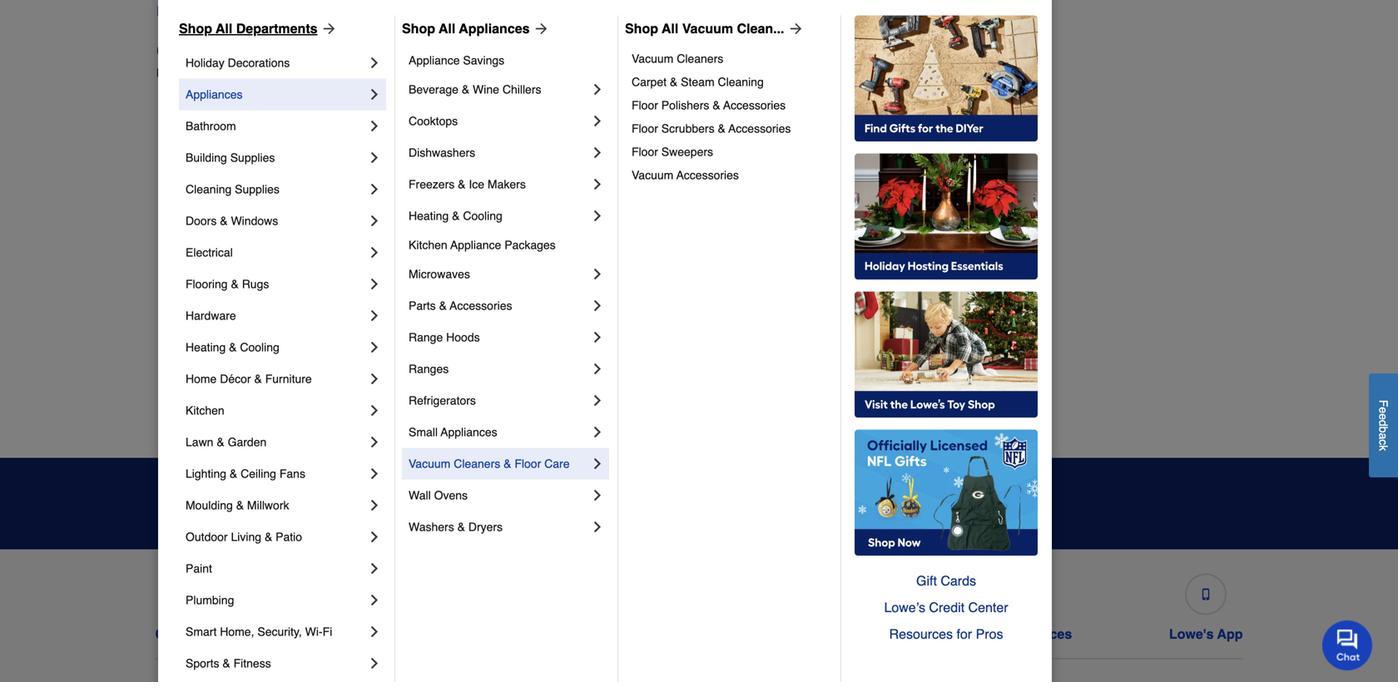 Task type: vqa. For each thing, say whether or not it's contained in the screenshot.
Union
yes



Task type: locate. For each thing, give the bounding box(es) containing it.
kitchen up microwaves
[[409, 238, 448, 252]]

lowe's for lowe's app
[[1170, 627, 1214, 642]]

supplies
[[230, 151, 275, 164], [235, 183, 280, 196]]

floor left sweepers
[[632, 145, 659, 159]]

cleaning
[[718, 75, 764, 89], [186, 183, 232, 196]]

0 vertical spatial gift cards
[[917, 574, 977, 589]]

arrow right image up appliance savings link
[[530, 20, 550, 37]]

kitchen down harbor
[[186, 404, 225, 417]]

2 shop from the left
[[402, 21, 435, 36]]

cooktops link
[[409, 105, 589, 137]]

butler
[[170, 185, 200, 199]]

hoods
[[446, 331, 480, 344]]

chevron right image for plumbing link
[[366, 592, 383, 609]]

1 vertical spatial credit
[[593, 627, 632, 642]]

arrow right image
[[318, 20, 338, 37], [530, 20, 550, 37]]

manahawkin
[[441, 418, 507, 432]]

decorations
[[228, 56, 290, 69]]

east rutherford link
[[170, 317, 251, 333]]

0 vertical spatial supplies
[[230, 151, 275, 164]]

3 shop from the left
[[625, 21, 659, 36]]

doors & windows link
[[186, 205, 366, 237]]

0 horizontal spatial kitchen
[[186, 404, 225, 417]]

&
[[670, 75, 678, 89], [462, 83, 470, 96], [713, 99, 721, 112], [718, 122, 726, 135], [458, 178, 466, 191], [452, 209, 460, 223], [220, 214, 228, 228], [231, 278, 239, 291], [439, 299, 447, 313], [229, 341, 237, 354], [254, 373, 262, 386], [217, 436, 225, 449], [504, 457, 512, 471], [230, 467, 238, 481], [236, 499, 244, 512], [458, 521, 465, 534], [265, 531, 273, 544], [229, 627, 239, 642], [223, 657, 230, 671]]

0 vertical spatial jersey
[[389, 3, 428, 19]]

cleaners inside "link"
[[677, 52, 724, 65]]

all inside shop all departments link
[[216, 21, 233, 36]]

bathroom link
[[186, 110, 366, 142]]

cleaning down building
[[186, 183, 232, 196]]

arrow right image up holiday decorations link
[[318, 20, 338, 37]]

a
[[188, 3, 196, 19], [1378, 433, 1391, 440]]

0 horizontal spatial gift cards
[[779, 627, 843, 642]]

all down store
[[216, 21, 233, 36]]

0 horizontal spatial arrow right image
[[318, 20, 338, 37]]

0 vertical spatial heating & cooling
[[409, 209, 503, 223]]

1 vertical spatial supplies
[[235, 183, 280, 196]]

washers & dryers
[[409, 521, 503, 534]]

a up k
[[1378, 433, 1391, 440]]

eatontown
[[170, 352, 225, 365]]

chevron right image for ranges
[[589, 361, 606, 378]]

appliances up vacuum cleaners & floor care
[[441, 426, 498, 439]]

1 vertical spatial kitchen
[[186, 404, 225, 417]]

0 vertical spatial new
[[359, 3, 386, 19]]

toms river
[[984, 285, 1042, 298]]

chevron right image for cooktops
[[589, 113, 606, 129]]

freezers & ice makers
[[409, 178, 526, 191]]

0 horizontal spatial new
[[245, 66, 268, 79]]

delran
[[170, 219, 204, 232]]

lowe's credit center link
[[545, 567, 678, 643]]

chevron right image for sports & fitness
[[366, 656, 383, 672]]

0 horizontal spatial heating
[[186, 341, 226, 354]]

status
[[407, 627, 448, 642]]

chevron right image for lawn & garden
[[366, 434, 383, 451]]

vacuum for vacuum cleaners
[[632, 52, 674, 65]]

fitness
[[234, 657, 271, 671]]

2 vertical spatial appliances
[[441, 426, 498, 439]]

floor
[[632, 99, 659, 112], [632, 122, 659, 135], [632, 145, 659, 159], [515, 457, 541, 471]]

all up the vacuum cleaners
[[662, 21, 679, 36]]

ideas
[[570, 511, 600, 524]]

polishers
[[662, 99, 710, 112]]

shop down find a store
[[179, 21, 212, 36]]

accessories down maple
[[677, 169, 739, 182]]

rugs
[[242, 278, 269, 291]]

directory
[[200, 39, 288, 62]]

1 horizontal spatial a
[[1378, 433, 1391, 440]]

piscataway
[[984, 119, 1043, 132]]

chevron right image for lighting & ceiling fans
[[366, 466, 383, 482]]

0 horizontal spatial a
[[188, 3, 196, 19]]

moulding & millwork
[[186, 499, 289, 512]]

0 horizontal spatial shop
[[179, 21, 212, 36]]

0 horizontal spatial lowe's
[[157, 66, 192, 79]]

0 horizontal spatial jersey
[[271, 66, 306, 79]]

0 vertical spatial cards
[[941, 574, 977, 589]]

appliance up holmdel
[[451, 238, 501, 252]]

0 vertical spatial heating
[[409, 209, 449, 223]]

smart home, security, wi-fi link
[[186, 616, 366, 648]]

2 e from the top
[[1378, 414, 1391, 420]]

accessories down "microwaves" link
[[450, 299, 512, 313]]

vacuum inside shop all vacuum clean... link
[[683, 21, 734, 36]]

home
[[186, 373, 217, 386]]

faq
[[243, 627, 270, 642]]

cleaning up floor polishers & accessories link
[[718, 75, 764, 89]]

vacuum cleaners
[[632, 52, 724, 65]]

sign up button
[[920, 482, 1025, 527]]

1 horizontal spatial heating
[[409, 209, 449, 223]]

& left millwork
[[236, 499, 244, 512]]

chevron right image for flooring & rugs link
[[366, 276, 383, 293]]

supplies up windows
[[235, 183, 280, 196]]

3 all from the left
[[662, 21, 679, 36]]

0 horizontal spatial cooling
[[240, 341, 280, 354]]

lawn & garden link
[[186, 427, 366, 458]]

cleaning supplies link
[[186, 174, 366, 205]]

& right sports
[[223, 657, 230, 671]]

shop down new jersey
[[402, 21, 435, 36]]

chevron right image for parts & accessories
[[589, 298, 606, 314]]

vacuum cleaners & floor care link
[[409, 448, 589, 480]]

arrow right image inside shop all departments link
[[318, 20, 338, 37]]

1 vertical spatial cleaners
[[454, 457, 501, 471]]

1 arrow right image from the left
[[318, 20, 338, 37]]

departments
[[236, 21, 318, 36]]

all for appliances
[[439, 21, 456, 36]]

0 vertical spatial cleaners
[[677, 52, 724, 65]]

shop all vacuum clean...
[[625, 21, 785, 36]]

flooring
[[186, 278, 228, 291]]

kitchen for kitchen appliance packages
[[409, 238, 448, 252]]

find gifts for the diyer. image
[[855, 15, 1038, 142]]

floor scrubbers & accessories
[[632, 122, 791, 135]]

shop up the vacuum cleaners
[[625, 21, 659, 36]]

ranges link
[[409, 353, 589, 385]]

chevron right image for refrigerators link
[[589, 392, 606, 409]]

city directory lowe's stores in new jersey
[[157, 39, 306, 79]]

& right "parts"
[[439, 299, 447, 313]]

cooling
[[463, 209, 503, 223], [240, 341, 280, 354]]

0 horizontal spatial gift cards link
[[775, 567, 847, 643]]

1 vertical spatial heating & cooling
[[186, 341, 280, 354]]

0 vertical spatial kitchen
[[409, 238, 448, 252]]

chevron right image for freezers & ice makers
[[589, 176, 606, 193]]

doors
[[186, 214, 217, 228]]

beverage & wine chillers link
[[409, 74, 589, 105]]

chevron right image for outdoor living & patio link
[[366, 529, 383, 546]]

vacuum up vacuum cleaners "link"
[[683, 21, 734, 36]]

1 horizontal spatial cleaners
[[677, 52, 724, 65]]

floor up floor sweepers
[[632, 122, 659, 135]]

sewell link
[[984, 217, 1018, 234]]

0 horizontal spatial credit
[[593, 627, 632, 642]]

heating down freezers
[[409, 209, 449, 223]]

arrow right image for shop all departments
[[318, 20, 338, 37]]

find a store link
[[157, 1, 234, 21]]

1 horizontal spatial arrow right image
[[530, 20, 550, 37]]

heating & cooling link down makers
[[409, 200, 589, 232]]

chillers
[[503, 83, 542, 96]]

sewell
[[984, 219, 1018, 232]]

a inside button
[[1378, 433, 1391, 440]]

floor left care
[[515, 457, 541, 471]]

2 horizontal spatial shop
[[625, 21, 659, 36]]

electrical link
[[186, 237, 366, 268]]

sign
[[948, 496, 977, 512]]

chevron right image for kitchen
[[366, 402, 383, 419]]

0 vertical spatial gift
[[917, 574, 937, 589]]

vacuum for vacuum accessories
[[632, 169, 674, 182]]

lowe's
[[157, 66, 192, 79], [545, 627, 590, 642], [1170, 627, 1214, 642]]

lowe's inside city directory lowe's stores in new jersey
[[157, 66, 192, 79]]

2 horizontal spatial all
[[662, 21, 679, 36]]

butler link
[[170, 184, 200, 200]]

chevron right image for wall ovens link
[[589, 487, 606, 504]]

parts & accessories link
[[409, 290, 589, 322]]

1 horizontal spatial center
[[969, 600, 1009, 616]]

jersey down departments
[[271, 66, 306, 79]]

1 horizontal spatial new
[[359, 3, 386, 19]]

1 horizontal spatial credit
[[930, 600, 965, 616]]

microwaves
[[409, 268, 470, 281]]

1 vertical spatial a
[[1378, 433, 1391, 440]]

center
[[969, 600, 1009, 616], [636, 627, 678, 642]]

building supplies
[[186, 151, 275, 164]]

brunswick
[[196, 285, 250, 298]]

all inside shop all vacuum clean... link
[[662, 21, 679, 36]]

1 vertical spatial cooling
[[240, 341, 280, 354]]

heating & cooling link up furniture
[[186, 332, 366, 363]]

e up the d
[[1378, 407, 1391, 414]]

supplies for building supplies
[[230, 151, 275, 164]]

chevron right image
[[366, 54, 383, 71], [589, 81, 606, 98], [366, 86, 383, 103], [589, 113, 606, 129], [366, 149, 383, 166], [589, 176, 606, 193], [366, 181, 383, 198], [366, 244, 383, 261], [589, 298, 606, 314], [366, 308, 383, 324], [589, 361, 606, 378], [366, 402, 383, 419], [366, 434, 383, 451], [589, 456, 606, 472], [366, 466, 383, 482], [366, 497, 383, 514], [366, 656, 383, 672]]

all inside shop all appliances link
[[439, 21, 456, 36]]

0 horizontal spatial all
[[216, 21, 233, 36]]

1 horizontal spatial all
[[439, 21, 456, 36]]

0 horizontal spatial heating & cooling
[[186, 341, 280, 354]]

1 horizontal spatial heating & cooling link
[[409, 200, 589, 232]]

2 horizontal spatial lowe's
[[1170, 627, 1214, 642]]

arrow right image
[[785, 20, 805, 37]]

fi
[[323, 626, 332, 639]]

jersey up shop all appliances
[[389, 3, 428, 19]]

0 vertical spatial credit
[[930, 600, 965, 616]]

heating down east rutherford
[[186, 341, 226, 354]]

arrow right image inside shop all appliances link
[[530, 20, 550, 37]]

vacuum inside vacuum accessories link
[[632, 169, 674, 182]]

floor down the carpet
[[632, 99, 659, 112]]

credit for lowe's
[[930, 600, 965, 616]]

credit for lowe's
[[593, 627, 632, 642]]

2 east from the top
[[170, 318, 193, 332]]

lowe's
[[885, 600, 926, 616]]

cooling up 'kitchen appliance packages'
[[463, 209, 503, 223]]

heating & cooling down hamilton
[[409, 209, 503, 223]]

0 horizontal spatial heating & cooling link
[[186, 332, 366, 363]]

delran link
[[170, 217, 204, 234]]

appliances up savings
[[459, 21, 530, 36]]

1 vertical spatial east
[[170, 318, 193, 332]]

we've
[[512, 511, 546, 524]]

washers
[[409, 521, 454, 534]]

1 horizontal spatial kitchen
[[409, 238, 448, 252]]

1 horizontal spatial cooling
[[463, 209, 503, 223]]

1 horizontal spatial shop
[[402, 21, 435, 36]]

gift cards
[[917, 574, 977, 589], [779, 627, 843, 642]]

vacuum accessories
[[632, 169, 739, 182]]

1 horizontal spatial lowe's
[[545, 627, 590, 642]]

2 all from the left
[[439, 21, 456, 36]]

1 horizontal spatial gift
[[917, 574, 937, 589]]

contact us & faq
[[155, 627, 270, 642]]

east down deptford link
[[170, 285, 193, 298]]

cooling up home décor & furniture
[[240, 341, 280, 354]]

security,
[[258, 626, 302, 639]]

0 horizontal spatial cleaning
[[186, 183, 232, 196]]

wi-
[[305, 626, 323, 639]]

vacuum down floor sweepers
[[632, 169, 674, 182]]

supplies for cleaning supplies
[[235, 183, 280, 196]]

f e e d b a c k button
[[1370, 374, 1399, 478]]

chat invite button image
[[1323, 620, 1374, 671]]

vacuum inside vacuum cleaners "link"
[[632, 52, 674, 65]]

chevron right image
[[366, 118, 383, 134], [589, 144, 606, 161], [589, 208, 606, 224], [366, 213, 383, 229], [589, 266, 606, 283], [366, 276, 383, 293], [589, 329, 606, 346], [366, 339, 383, 356], [366, 371, 383, 387], [589, 392, 606, 409], [589, 424, 606, 441], [589, 487, 606, 504], [589, 519, 606, 536], [366, 529, 383, 546], [366, 561, 383, 577], [366, 592, 383, 609], [366, 624, 383, 641]]

supplies up cleaning supplies
[[230, 151, 275, 164]]

vacuum inside vacuum cleaners & floor care link
[[409, 457, 451, 471]]

& down small appliances "link"
[[504, 457, 512, 471]]

2 arrow right image from the left
[[530, 20, 550, 37]]

0 vertical spatial center
[[969, 600, 1009, 616]]

1 all from the left
[[216, 21, 233, 36]]

1 e from the top
[[1378, 407, 1391, 414]]

all up appliance savings on the left of page
[[439, 21, 456, 36]]

1 horizontal spatial heating & cooling
[[409, 209, 503, 223]]

jersey inside city directory lowe's stores in new jersey
[[271, 66, 306, 79]]

gift cards link
[[775, 567, 847, 643], [855, 568, 1038, 595]]

officially licensed n f l gifts. shop now. image
[[855, 430, 1038, 557]]

1 horizontal spatial cards
[[941, 574, 977, 589]]

cleaners up carpet & steam cleaning
[[677, 52, 724, 65]]

0 vertical spatial east
[[170, 285, 193, 298]]

1 vertical spatial cards
[[805, 627, 843, 642]]

sports & fitness
[[186, 657, 271, 671]]

moulding & millwork link
[[186, 490, 366, 522]]

1 shop from the left
[[179, 21, 212, 36]]

0 vertical spatial appliance
[[409, 54, 460, 67]]

1 vertical spatial appliance
[[451, 238, 501, 252]]

0 horizontal spatial cards
[[805, 627, 843, 642]]

cleaners up inspiration
[[454, 457, 501, 471]]

chevron right image for 'paint' link at the bottom
[[366, 561, 383, 577]]

kitchen for kitchen
[[186, 404, 225, 417]]

a right find
[[188, 3, 196, 19]]

voorhees
[[984, 385, 1033, 398]]

cooling for the topmost heating & cooling link
[[463, 209, 503, 223]]

1 vertical spatial new
[[245, 66, 268, 79]]

chevron right image for doors & windows link
[[366, 213, 383, 229]]

1 vertical spatial jersey
[[271, 66, 306, 79]]

0 horizontal spatial cleaners
[[454, 457, 501, 471]]

& right décor
[[254, 373, 262, 386]]

0 vertical spatial cleaning
[[718, 75, 764, 89]]

deals, inspiration and trends we've got ideas to share.
[[373, 484, 652, 524]]

kitchen
[[409, 238, 448, 252], [186, 404, 225, 417]]

appliances down stores
[[186, 88, 243, 101]]

heating & cooling down rutherford
[[186, 341, 280, 354]]

to
[[603, 511, 614, 524]]

vacuum down small at the left bottom of the page
[[409, 457, 451, 471]]

east for east rutherford
[[170, 318, 193, 332]]

vacuum up the carpet
[[632, 52, 674, 65]]

0 vertical spatial cooling
[[463, 209, 503, 223]]

home décor & furniture link
[[186, 363, 366, 395]]

jersey
[[389, 3, 428, 19], [271, 66, 306, 79]]

holiday hosting essentials. image
[[855, 154, 1038, 280]]

1 horizontal spatial jersey
[[389, 3, 428, 19]]

all for vacuum
[[662, 21, 679, 36]]

plumbing
[[186, 594, 234, 607]]

shop
[[179, 21, 212, 36], [402, 21, 435, 36], [625, 21, 659, 36]]

east up eatontown link
[[170, 318, 193, 332]]

chevron right image for dishwashers link on the left top of page
[[589, 144, 606, 161]]

& left the ice
[[458, 178, 466, 191]]

chevron right image for bathroom link
[[366, 118, 383, 134]]

e up b
[[1378, 414, 1391, 420]]

appliance up beverage
[[409, 54, 460, 67]]

0 horizontal spatial center
[[636, 627, 678, 642]]

1 vertical spatial center
[[636, 627, 678, 642]]

maple shade
[[713, 152, 781, 165]]

1 vertical spatial heating
[[186, 341, 226, 354]]

1 east from the top
[[170, 285, 193, 298]]

center for lowe's credit center
[[969, 600, 1009, 616]]

0 horizontal spatial gift
[[779, 627, 802, 642]]

chevron right image for hardware
[[366, 308, 383, 324]]

chevron right image for moulding & millwork
[[366, 497, 383, 514]]

0 vertical spatial heating & cooling link
[[409, 200, 589, 232]]



Task type: describe. For each thing, give the bounding box(es) containing it.
1 horizontal spatial gift cards link
[[855, 568, 1038, 595]]

1 horizontal spatial cleaning
[[718, 75, 764, 89]]

savings
[[463, 54, 505, 67]]

grande
[[1005, 185, 1044, 199]]

& left patio in the bottom of the page
[[265, 531, 273, 544]]

& down floor polishers & accessories link
[[718, 122, 726, 135]]

jersey inside button
[[389, 3, 428, 19]]

bathroom
[[186, 119, 236, 133]]

& left rugs
[[231, 278, 239, 291]]

shop for shop all vacuum clean...
[[625, 21, 659, 36]]

cleaners for vacuum cleaners & floor care
[[454, 457, 501, 471]]

carpet & steam cleaning link
[[632, 70, 829, 94]]

& left wine
[[462, 83, 470, 96]]

floor for floor sweepers
[[632, 145, 659, 159]]

chevron right image for range hoods link
[[589, 329, 606, 346]]

shop for shop all appliances
[[402, 21, 435, 36]]

cleaners for vacuum cleaners
[[677, 52, 724, 65]]

dimensions image
[[1002, 589, 1014, 601]]

small appliances link
[[409, 417, 589, 448]]

windows
[[231, 214, 278, 228]]

floor polishers & accessories
[[632, 99, 786, 112]]

heating & cooling for bottom heating & cooling link
[[186, 341, 280, 354]]

flemington link
[[441, 117, 499, 134]]

eatontown link
[[170, 350, 225, 367]]

parts
[[409, 299, 436, 313]]

appliance savings
[[409, 54, 505, 67]]

packages
[[505, 238, 556, 252]]

0 vertical spatial a
[[188, 3, 196, 19]]

1 vertical spatial gift cards
[[779, 627, 843, 642]]

pros
[[976, 627, 1004, 642]]

all for departments
[[216, 21, 233, 36]]

rio grande link
[[984, 184, 1044, 200]]

washers & dryers link
[[409, 512, 589, 543]]

chevron right image for cleaning supplies
[[366, 181, 383, 198]]

c
[[1378, 440, 1391, 446]]

& up the floor scrubbers & accessories
[[713, 99, 721, 112]]

center for lowe's credit center
[[636, 627, 678, 642]]

chevron right image for building supplies
[[366, 149, 383, 166]]

trends
[[587, 484, 652, 507]]

shop for shop all departments
[[179, 21, 212, 36]]

resources
[[890, 627, 953, 642]]

manchester link
[[713, 117, 774, 134]]

scrubbers
[[662, 122, 715, 135]]

& right lawn
[[217, 436, 225, 449]]

rutherford
[[196, 318, 251, 332]]

lawn & garden
[[186, 436, 267, 449]]

1 horizontal spatial gift cards
[[917, 574, 977, 589]]

freezers & ice makers link
[[409, 169, 589, 200]]

living
[[231, 531, 261, 544]]

appliance savings link
[[409, 47, 606, 74]]

contact
[[155, 627, 205, 642]]

deptford
[[170, 252, 215, 265]]

heating for the topmost heating & cooling link
[[409, 209, 449, 223]]

bayonne link
[[170, 117, 216, 134]]

arrow right image for shop all appliances
[[530, 20, 550, 37]]

chevron right image for beverage & wine chillers
[[589, 81, 606, 98]]

1 vertical spatial appliances
[[186, 88, 243, 101]]

holmdel link
[[441, 250, 484, 267]]

k
[[1378, 446, 1391, 451]]

shop all appliances
[[402, 21, 530, 36]]

1 vertical spatial heating & cooling link
[[186, 332, 366, 363]]

lumberton
[[441, 385, 497, 398]]

chevron right image for "microwaves" link
[[589, 266, 606, 283]]

shop all vacuum clean... link
[[625, 19, 805, 39]]

lighting & ceiling fans link
[[186, 458, 366, 490]]

floor for floor polishers & accessories
[[632, 99, 659, 112]]

& down hamilton
[[452, 209, 460, 223]]

chevron right image for smart home, security, wi-fi "link"
[[366, 624, 383, 641]]

new jersey button
[[359, 1, 428, 21]]

heating & cooling for the topmost heating & cooling link
[[409, 209, 503, 223]]

sports & fitness link
[[186, 648, 366, 680]]

new inside button
[[359, 3, 386, 19]]

carpet
[[632, 75, 667, 89]]

chevron right image for the topmost heating & cooling link
[[589, 208, 606, 224]]

floor for floor scrubbers & accessories
[[632, 122, 659, 135]]

cooling for bottom heating & cooling link
[[240, 341, 280, 354]]

outdoor
[[186, 531, 228, 544]]

appliances link
[[186, 79, 366, 110]]

parts & accessories
[[409, 299, 512, 313]]

lighting & ceiling fans
[[186, 467, 306, 481]]

& down rutherford
[[229, 341, 237, 354]]

floor scrubbers & accessories link
[[632, 117, 829, 140]]

brick
[[170, 152, 196, 165]]

wall ovens link
[[409, 480, 589, 512]]

resources for pros link
[[855, 621, 1038, 648]]

beverage & wine chillers
[[409, 83, 542, 96]]

chevron right image for bottom heating & cooling link
[[366, 339, 383, 356]]

new inside city directory lowe's stores in new jersey
[[245, 66, 268, 79]]

patio
[[276, 531, 302, 544]]

chevron right image for washers & dryers link
[[589, 519, 606, 536]]

& left the ceiling
[[230, 467, 238, 481]]

chevron right image for small appliances "link"
[[589, 424, 606, 441]]

piscataway link
[[984, 117, 1043, 134]]

1 vertical spatial cleaning
[[186, 183, 232, 196]]

maple
[[713, 152, 744, 165]]

range hoods link
[[409, 322, 589, 353]]

customer care image
[[207, 589, 218, 601]]

smart home, security, wi-fi
[[186, 626, 332, 639]]

dishwashers
[[409, 146, 476, 159]]

maple shade link
[[713, 150, 781, 167]]

up
[[980, 496, 998, 512]]

f
[[1378, 400, 1391, 407]]

lowe's app link
[[1170, 567, 1243, 643]]

chevron right image for holiday decorations
[[366, 54, 383, 71]]

installation services
[[944, 627, 1073, 642]]

& right us
[[229, 627, 239, 642]]

deals,
[[373, 484, 432, 507]]

flooring & rugs
[[186, 278, 269, 291]]

and
[[545, 484, 581, 507]]

lowe's for lowe's credit center
[[545, 627, 590, 642]]

woodbridge link
[[984, 417, 1047, 433]]

chevron right image for electrical
[[366, 244, 383, 261]]

vacuum for vacuum cleaners & floor care
[[409, 457, 451, 471]]

find a store
[[157, 3, 234, 19]]

vacuum cleaners link
[[632, 47, 829, 70]]

chevron right image for "home décor & furniture" link
[[366, 371, 383, 387]]

hardware link
[[186, 300, 366, 332]]

outdoor living & patio link
[[186, 522, 366, 553]]

sign up form
[[672, 482, 1025, 527]]

smart
[[186, 626, 217, 639]]

cooktops
[[409, 114, 458, 128]]

in
[[233, 66, 242, 79]]

princeton link
[[984, 150, 1033, 167]]

furniture
[[265, 373, 312, 386]]

ranges
[[409, 363, 449, 376]]

egg harbor township link
[[170, 383, 281, 400]]

union
[[984, 352, 1015, 365]]

0 vertical spatial appliances
[[459, 21, 530, 36]]

appliances inside "link"
[[441, 426, 498, 439]]

chevron right image for appliances
[[366, 86, 383, 103]]

& right doors
[[220, 214, 228, 228]]

east for east brunswick
[[170, 285, 193, 298]]

princeton
[[984, 152, 1033, 165]]

clean...
[[737, 21, 785, 36]]

1 vertical spatial gift
[[779, 627, 802, 642]]

mobile image
[[1201, 589, 1212, 601]]

accessories up shade
[[729, 122, 791, 135]]

heating for bottom heating & cooling link
[[186, 341, 226, 354]]

vacuum cleaners & floor care
[[409, 457, 570, 471]]

sicklerville
[[984, 252, 1039, 265]]

chevron right image for vacuum cleaners & floor care
[[589, 456, 606, 472]]

doors & windows
[[186, 214, 278, 228]]

visit the lowe's toy shop. image
[[855, 292, 1038, 418]]

& down the vacuum cleaners
[[670, 75, 678, 89]]

kitchen appliance packages link
[[409, 232, 606, 258]]

& left "dryers"
[[458, 521, 465, 534]]

makers
[[488, 178, 526, 191]]

dishwashers link
[[409, 137, 589, 169]]

accessories up manchester
[[724, 99, 786, 112]]

contact us & faq link
[[155, 567, 270, 643]]



